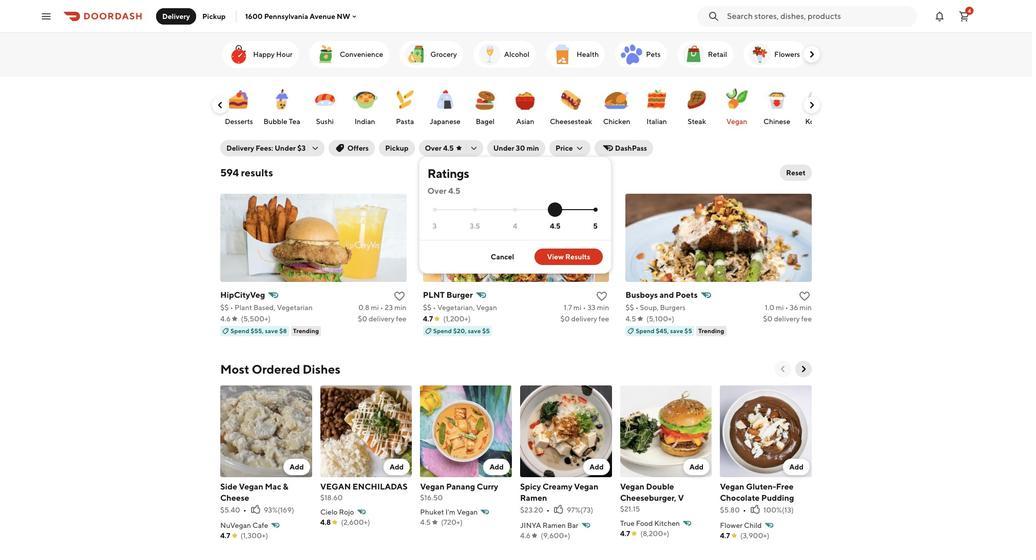Task type: describe. For each thing, give the bounding box(es) containing it.
$18.60
[[320, 494, 343, 502]]

flowers image
[[748, 42, 772, 67]]

1 vertical spatial ramen
[[543, 522, 566, 530]]

• for $5.40 •
[[243, 507, 246, 515]]

click to add this store to your saved list image for plnt burger
[[596, 291, 608, 303]]

under 30 min
[[493, 144, 539, 152]]

dashpass
[[615, 144, 647, 152]]

$$ • soup, burgers
[[626, 304, 685, 312]]

fee for plnt
[[599, 315, 609, 323]]

delivery button
[[156, 8, 196, 24]]

• left 36
[[785, 304, 788, 312]]

reset button
[[780, 165, 812, 181]]

1600 pennsylvania avenue nw button
[[245, 12, 359, 20]]

retail image
[[681, 42, 706, 67]]

convenience
[[340, 50, 383, 59]]

convenience image
[[313, 42, 338, 67]]

price
[[555, 144, 573, 152]]

offers button
[[329, 140, 375, 157]]

plnt burger
[[423, 291, 473, 300]]

36
[[790, 304, 798, 312]]

cancel
[[491, 253, 514, 261]]

trending for busboys and poets
[[698, 328, 724, 335]]

9 items, open order cart image
[[958, 10, 970, 22]]

save for hipcityveg
[[265, 328, 278, 335]]

3.5 stars and over image
[[473, 208, 477, 212]]

nuvegan cafe
[[220, 522, 268, 530]]

4.7 for vegan gluten-free chocolate pudding
[[720, 532, 730, 540]]

4.6 for (9,600+)
[[520, 532, 531, 540]]

desserts
[[225, 118, 253, 126]]

fees:
[[256, 144, 273, 152]]

vegan inside vegan panang curry $16.50
[[420, 482, 444, 492]]

cheesesteak
[[550, 118, 592, 126]]

spend $55, save $8
[[231, 328, 287, 335]]

$5 for spend $45, save $5
[[684, 328, 692, 335]]

soup,
[[640, 304, 659, 312]]

delivery for delivery fees: under $3
[[226, 144, 254, 152]]

pets link
[[615, 41, 667, 68]]

2 save from the left
[[468, 328, 481, 335]]

(1,200+)
[[443, 315, 471, 323]]

$$ • plant based, vegetarian
[[220, 304, 313, 312]]

rojo
[[339, 509, 354, 517]]

retail link
[[677, 41, 733, 68]]

vegan double cheeseburger, v $21.15
[[620, 482, 684, 514]]

pickup for the pickup button to the right
[[385, 144, 408, 152]]

4.6 for (5,500+)
[[220, 315, 231, 323]]

1 vertical spatial over 4.5
[[427, 186, 460, 196]]

nuvegan
[[220, 522, 251, 530]]

$45,
[[656, 328, 669, 335]]

6 add from the left
[[789, 463, 804, 472]]

bubble tea
[[264, 118, 300, 126]]

4.7 for side vegan mac & cheese
[[220, 532, 230, 540]]

2 add from the left
[[390, 463, 404, 472]]

click to add this store to your saved list image
[[393, 291, 405, 303]]

notification bell image
[[933, 10, 946, 22]]

• for $$ • soup, burgers
[[635, 304, 638, 312]]

594
[[220, 167, 239, 179]]

side vegan mac & cheese
[[220, 482, 288, 504]]

under inside button
[[493, 144, 514, 152]]

vegan right the vegetarian,
[[476, 304, 497, 312]]

sushi
[[316, 118, 334, 126]]

panang
[[446, 482, 475, 492]]

alcohol image
[[477, 42, 502, 67]]

min for busboys and poets
[[800, 304, 812, 312]]

poets
[[676, 291, 698, 300]]

alcohol link
[[473, 41, 536, 68]]

vegan inside spicy creamy vegan ramen
[[574, 482, 598, 492]]

(8,200+)
[[640, 530, 669, 538]]

$23.20 •
[[520, 507, 549, 515]]

23
[[385, 304, 393, 312]]

• for $$ • vegetarian, vegan
[[433, 304, 436, 312]]

$5 for spend $20, save $5
[[482, 328, 490, 335]]

• for $23.20 •
[[546, 507, 549, 515]]

food
[[636, 520, 653, 528]]

5 stars and over image
[[593, 208, 597, 212]]

view
[[547, 253, 564, 261]]

1.7 mi • 33 min
[[564, 304, 609, 312]]

open menu image
[[40, 10, 52, 22]]

min inside button
[[527, 144, 539, 152]]

1600 pennsylvania avenue nw
[[245, 12, 350, 20]]

asian
[[516, 118, 534, 126]]

avenue
[[310, 12, 335, 20]]

gluten-
[[746, 482, 776, 492]]

ordered
[[252, 362, 300, 377]]

vegan enchiladas $18.60
[[320, 482, 408, 502]]

delivery for plnt
[[571, 315, 597, 323]]

$$ • vegetarian, vegan
[[423, 304, 497, 312]]

vegan inside vegan gluten-free chocolate pudding
[[720, 482, 744, 492]]

1 $​0 delivery fee from the left
[[358, 315, 406, 323]]

$$ for plnt burger
[[423, 304, 431, 312]]

hour
[[276, 50, 293, 59]]

4.5 down ratings
[[448, 186, 460, 196]]

(9,600+)
[[541, 532, 570, 540]]

0 vertical spatial pickup button
[[196, 8, 232, 24]]

previous button of carousel image
[[215, 100, 225, 110]]

$5.40 •
[[220, 507, 246, 515]]

1 fee from the left
[[396, 315, 406, 323]]

pickup for top the pickup button
[[202, 12, 226, 20]]

4 stars and over image
[[513, 208, 517, 212]]

fee for busboys
[[801, 315, 812, 323]]

grocery image
[[404, 42, 428, 67]]

bar
[[567, 522, 578, 530]]

jinya
[[520, 522, 541, 530]]

health
[[577, 50, 599, 59]]

3 stars and over image
[[433, 208, 437, 212]]

$3
[[297, 144, 306, 152]]

cheeseburger,
[[620, 494, 676, 504]]

dashpass button
[[594, 140, 653, 157]]

4.7 down plnt
[[423, 315, 433, 323]]

cielo rojo
[[320, 509, 354, 517]]

delivery for delivery
[[162, 12, 190, 20]]

cafe
[[253, 522, 268, 530]]

pets image
[[619, 42, 644, 67]]

30
[[516, 144, 525, 152]]

$55,
[[251, 328, 264, 335]]

1 vertical spatial over
[[427, 186, 447, 196]]

mi for busboys
[[776, 304, 784, 312]]

1 add from the left
[[290, 463, 304, 472]]

1 under from the left
[[275, 144, 296, 152]]

4.5 up view
[[550, 222, 561, 230]]

pasta
[[396, 118, 414, 126]]

4.5 down phuket
[[420, 519, 431, 527]]

3
[[433, 222, 437, 230]]

3 add from the left
[[490, 463, 504, 472]]

child
[[744, 522, 762, 530]]

pets
[[646, 50, 661, 59]]

1 mi from the left
[[371, 304, 379, 312]]

offers
[[347, 144, 369, 152]]

ramen inside spicy creamy vegan ramen
[[520, 494, 547, 504]]

pennsylvania
[[264, 12, 308, 20]]

594 results
[[220, 167, 273, 179]]

mi for plnt
[[573, 304, 581, 312]]



Task type: vqa. For each thing, say whether or not it's contained in the screenshot.


Task type: locate. For each thing, give the bounding box(es) containing it.
over 4.5 inside button
[[425, 144, 454, 152]]

add button
[[283, 459, 310, 476], [283, 459, 310, 476], [383, 459, 410, 476], [483, 459, 510, 476], [583, 459, 610, 476], [583, 459, 610, 476], [683, 459, 710, 476], [783, 459, 810, 476], [783, 459, 810, 476]]

• right $5.40
[[243, 507, 246, 515]]

0 horizontal spatial spend
[[231, 328, 249, 335]]

2 vertical spatial next button of carousel image
[[798, 365, 809, 375]]

busboys
[[626, 291, 658, 300]]

chicken
[[603, 118, 630, 126]]

2 $$ from the left
[[423, 304, 431, 312]]

0 horizontal spatial fee
[[396, 315, 406, 323]]

$5
[[482, 328, 490, 335], [684, 328, 692, 335]]

1 vertical spatial pickup button
[[379, 140, 415, 157]]

trending for hipcityveg
[[293, 328, 319, 335]]

1 horizontal spatial trending
[[698, 328, 724, 335]]

1 horizontal spatial mi
[[573, 304, 581, 312]]

3 fee from the left
[[801, 315, 812, 323]]

cancel button
[[478, 249, 526, 265]]

$​0 for busboys
[[763, 315, 772, 323]]

min down click to add this store to your saved list image
[[394, 304, 406, 312]]

over 4.5 button
[[419, 140, 483, 157]]

0 horizontal spatial $​0 delivery fee
[[358, 315, 406, 323]]

• left 33
[[583, 304, 586, 312]]

steak
[[688, 118, 706, 126]]

4.7 down flower
[[720, 532, 730, 540]]

3 $​0 from the left
[[763, 315, 772, 323]]

i'm
[[445, 509, 455, 517]]

2 horizontal spatial $​0
[[763, 315, 772, 323]]

under 30 min button
[[487, 140, 545, 157]]

2 trending from the left
[[698, 328, 724, 335]]

tea
[[289, 118, 300, 126]]

add
[[290, 463, 304, 472], [390, 463, 404, 472], [490, 463, 504, 472], [589, 463, 604, 472], [689, 463, 704, 472], [789, 463, 804, 472]]

most ordered dishes
[[220, 362, 340, 377]]

0 vertical spatial 4
[[968, 7, 971, 14]]

2 under from the left
[[493, 144, 514, 152]]

1 horizontal spatial $5
[[684, 328, 692, 335]]

trending right $8
[[293, 328, 319, 335]]

save left $8
[[265, 328, 278, 335]]

vegan right i'm
[[457, 509, 478, 517]]

$$ down plnt
[[423, 304, 431, 312]]

97%(73)
[[567, 507, 593, 515]]

vegan gluten-free chocolate pudding
[[720, 482, 794, 504]]

vegan up "$16.50" at the bottom of page
[[420, 482, 444, 492]]

5 add from the left
[[689, 463, 704, 472]]

• left 'plant'
[[230, 304, 233, 312]]

vegan up cheese
[[239, 482, 263, 492]]

0 horizontal spatial $5
[[482, 328, 490, 335]]

1 vertical spatial 4.6
[[520, 532, 531, 540]]

$​0 for plnt
[[560, 315, 570, 323]]

4 inside 4 button
[[968, 7, 971, 14]]

alcohol
[[504, 50, 529, 59]]

1 horizontal spatial 4
[[968, 7, 971, 14]]

1 horizontal spatial $$
[[423, 304, 431, 312]]

4.6 down hipcityveg
[[220, 315, 231, 323]]

1 horizontal spatial $​0 delivery fee
[[560, 315, 609, 323]]

vegan up 97%(73)
[[574, 482, 598, 492]]

4.7 for vegan double cheeseburger, v
[[620, 530, 630, 538]]

4.5 down "busboys"
[[626, 315, 636, 323]]

min right 36
[[800, 304, 812, 312]]

grocery link
[[400, 41, 463, 68]]

vegetarian
[[277, 304, 313, 312]]

$5 right $45,
[[684, 328, 692, 335]]

$​0 down 1.7 at the bottom right of page
[[560, 315, 570, 323]]

next button of carousel image
[[807, 49, 817, 60], [807, 100, 817, 110], [798, 365, 809, 375]]

over 4.5 up ratings
[[425, 144, 454, 152]]

health link
[[546, 41, 605, 68]]

4
[[968, 7, 971, 14], [513, 222, 517, 230]]

0 horizontal spatial trending
[[293, 328, 319, 335]]

0 horizontal spatial $​0
[[358, 315, 367, 323]]

vegan inside vegan double cheeseburger, v $21.15
[[620, 482, 644, 492]]

4.7
[[423, 315, 433, 323], [620, 530, 630, 538], [220, 532, 230, 540], [720, 532, 730, 540]]

based,
[[253, 304, 275, 312]]

2 delivery from the left
[[571, 315, 597, 323]]

1 vertical spatial pickup
[[385, 144, 408, 152]]

ratings
[[427, 166, 469, 181]]

vegan
[[320, 482, 351, 492]]

1 delivery from the left
[[369, 315, 395, 323]]

1 horizontal spatial fee
[[599, 315, 609, 323]]

2 $​0 delivery fee from the left
[[560, 315, 609, 323]]

(720+)
[[441, 519, 463, 527]]

previous button of carousel image
[[778, 365, 788, 375]]

creamy
[[543, 482, 572, 492]]

grocery
[[430, 50, 457, 59]]

spend
[[231, 328, 249, 335], [433, 328, 452, 335], [636, 328, 655, 335]]

3 $$ from the left
[[626, 304, 634, 312]]

2 $​0 from the left
[[560, 315, 570, 323]]

spend left $55,
[[231, 328, 249, 335]]

2 horizontal spatial delivery
[[774, 315, 800, 323]]

4.5
[[443, 144, 454, 152], [448, 186, 460, 196], [550, 222, 561, 230], [626, 315, 636, 323], [420, 519, 431, 527]]

1 save from the left
[[265, 328, 278, 335]]

(5,100+)
[[646, 315, 674, 323]]

1 horizontal spatial delivery
[[226, 144, 254, 152]]

burgers
[[660, 304, 685, 312]]

$5.80
[[720, 507, 740, 515]]

0 horizontal spatial delivery
[[369, 315, 395, 323]]

spend left $20,
[[433, 328, 452, 335]]

1 spend from the left
[[231, 328, 249, 335]]

click to add this store to your saved list image up 1.0 mi • 36 min
[[798, 291, 811, 303]]

save right $45,
[[670, 328, 683, 335]]

2 horizontal spatial $$
[[626, 304, 634, 312]]

2 $5 from the left
[[684, 328, 692, 335]]

mac
[[265, 482, 281, 492]]

• down plnt
[[433, 304, 436, 312]]

4.5 up ratings
[[443, 144, 454, 152]]

happy hour
[[253, 50, 293, 59]]

3 delivery from the left
[[774, 315, 800, 323]]

click to add this store to your saved list image up 1.7 mi • 33 min
[[596, 291, 608, 303]]

vegan up chocolate
[[720, 482, 744, 492]]

delivery inside 'button'
[[162, 12, 190, 20]]

$$ down "busboys"
[[626, 304, 634, 312]]

0 vertical spatial pickup
[[202, 12, 226, 20]]

1 horizontal spatial click to add this store to your saved list image
[[798, 291, 811, 303]]

most
[[220, 362, 249, 377]]

hipcityveg
[[220, 291, 265, 300]]

1.0 mi • 36 min
[[765, 304, 812, 312]]

1 horizontal spatial spend
[[433, 328, 452, 335]]

3 spend from the left
[[636, 328, 655, 335]]

click to add this store to your saved list image for busboys and poets
[[798, 291, 811, 303]]

3 mi from the left
[[776, 304, 784, 312]]

4.7 down nuvegan
[[220, 532, 230, 540]]

over up 3 stars and over icon
[[427, 186, 447, 196]]

1 horizontal spatial save
[[468, 328, 481, 335]]

4 right notification bell icon
[[968, 7, 971, 14]]

0 vertical spatial over
[[425, 144, 442, 152]]

2 horizontal spatial save
[[670, 328, 683, 335]]

enchiladas
[[353, 482, 408, 492]]

$​0
[[358, 315, 367, 323], [560, 315, 570, 323], [763, 315, 772, 323]]

1 $5 from the left
[[482, 328, 490, 335]]

$23.20
[[520, 507, 543, 515]]

vegan inside side vegan mac & cheese
[[239, 482, 263, 492]]

save for busboys and poets
[[670, 328, 683, 335]]

spicy
[[520, 482, 541, 492]]

4.7 down true
[[620, 530, 630, 538]]

$16.50
[[420, 494, 443, 502]]

price button
[[549, 140, 590, 157]]

over down japanese
[[425, 144, 442, 152]]

$5.40
[[220, 507, 240, 515]]

min right 30
[[527, 144, 539, 152]]

nw
[[337, 12, 350, 20]]

delivery for busboys
[[774, 315, 800, 323]]

fee down 0.8 mi • 23 min
[[396, 315, 406, 323]]

0 vertical spatial ramen
[[520, 494, 547, 504]]

0 horizontal spatial pickup button
[[196, 8, 232, 24]]

$$ left 'plant'
[[220, 304, 229, 312]]

over 4.5 down ratings
[[427, 186, 460, 196]]

• left soup,
[[635, 304, 638, 312]]

100%(13)
[[763, 507, 794, 515]]

min for plnt burger
[[597, 304, 609, 312]]

&
[[283, 482, 288, 492]]

mi
[[371, 304, 379, 312], [573, 304, 581, 312], [776, 304, 784, 312]]

0 horizontal spatial $$
[[220, 304, 229, 312]]

busboys and poets
[[626, 291, 698, 300]]

$​0 down 1.0 on the bottom right
[[763, 315, 772, 323]]

click to add this store to your saved list image
[[596, 291, 608, 303], [798, 291, 811, 303]]

4.6 down "jinya"
[[520, 532, 531, 540]]

spend left $45,
[[636, 328, 655, 335]]

free
[[776, 482, 794, 492]]

2 horizontal spatial spend
[[636, 328, 655, 335]]

fee down 1.0 mi • 36 min
[[801, 315, 812, 323]]

next button of carousel image right flowers at the top right of the page
[[807, 49, 817, 60]]

• down chocolate
[[743, 507, 746, 515]]

0 horizontal spatial save
[[265, 328, 278, 335]]

1600
[[245, 12, 263, 20]]

trending
[[293, 328, 319, 335], [698, 328, 724, 335]]

delivery down 1.0 mi • 36 min
[[774, 315, 800, 323]]

pickup button down pasta
[[379, 140, 415, 157]]

pickup down pasta
[[385, 144, 408, 152]]

mi right 1.7 at the bottom right of page
[[573, 304, 581, 312]]

0 vertical spatial next button of carousel image
[[807, 49, 817, 60]]

0 horizontal spatial pickup
[[202, 12, 226, 20]]

1 horizontal spatial $​0
[[560, 315, 570, 323]]

pickup button left 1600
[[196, 8, 232, 24]]

save right $20,
[[468, 328, 481, 335]]

pickup
[[202, 12, 226, 20], [385, 144, 408, 152]]

0 horizontal spatial 4
[[513, 222, 517, 230]]

vegetarian,
[[437, 304, 475, 312]]

$20,
[[453, 328, 467, 335]]

$​0 down 0.8 at the left bottom of the page
[[358, 315, 367, 323]]

spend for hipcityveg
[[231, 328, 249, 335]]

$​0 delivery fee down 0.8 mi • 23 min
[[358, 315, 406, 323]]

1 $$ from the left
[[220, 304, 229, 312]]

phuket i'm vegan
[[420, 509, 478, 517]]

1 horizontal spatial delivery
[[571, 315, 597, 323]]

happy
[[253, 50, 275, 59]]

4 down 4 stars and over icon
[[513, 222, 517, 230]]

5
[[593, 222, 598, 230]]

convenience link
[[309, 41, 389, 68]]

min for hipcityveg
[[394, 304, 406, 312]]

0 vertical spatial 4.6
[[220, 315, 231, 323]]

1 horizontal spatial pickup button
[[379, 140, 415, 157]]

$$ for hipcityveg
[[220, 304, 229, 312]]

1 $​0 from the left
[[358, 315, 367, 323]]

2 mi from the left
[[573, 304, 581, 312]]

burger
[[446, 291, 473, 300]]

under left 30
[[493, 144, 514, 152]]

flower
[[720, 522, 743, 530]]

3 $​0 delivery fee from the left
[[763, 315, 812, 323]]

dishes
[[303, 362, 340, 377]]

3 save from the left
[[670, 328, 683, 335]]

0 horizontal spatial 4.6
[[220, 315, 231, 323]]

true food kitchen
[[620, 520, 680, 528]]

0 vertical spatial over 4.5
[[425, 144, 454, 152]]

1 horizontal spatial 4.6
[[520, 532, 531, 540]]

2 spend from the left
[[433, 328, 452, 335]]

flowers link
[[744, 41, 806, 68]]

1 vertical spatial delivery
[[226, 144, 254, 152]]

• for $$ • plant based, vegetarian
[[230, 304, 233, 312]]

under left $3
[[275, 144, 296, 152]]

over inside button
[[425, 144, 442, 152]]

3.5
[[470, 222, 480, 230]]

delivery fees: under $3
[[226, 144, 306, 152]]

0 horizontal spatial delivery
[[162, 12, 190, 20]]

health image
[[550, 42, 575, 67]]

1.7
[[564, 304, 572, 312]]

fee down 1.7 mi • 33 min
[[599, 315, 609, 323]]

$$ for busboys and poets
[[626, 304, 634, 312]]

(1,300+)
[[241, 532, 268, 540]]

0.8
[[358, 304, 369, 312]]

1 trending from the left
[[293, 328, 319, 335]]

spend for busboys and poets
[[636, 328, 655, 335]]

1 horizontal spatial pickup
[[385, 144, 408, 152]]

fee
[[396, 315, 406, 323], [599, 315, 609, 323], [801, 315, 812, 323]]

0 horizontal spatial under
[[275, 144, 296, 152]]

$5 right $20,
[[482, 328, 490, 335]]

Store search: begin typing to search for stores available on DoorDash text field
[[727, 11, 911, 22]]

1 vertical spatial 4
[[513, 222, 517, 230]]

0 horizontal spatial mi
[[371, 304, 379, 312]]

vegan up "cheeseburger,"
[[620, 482, 644, 492]]

2 click to add this store to your saved list image from the left
[[798, 291, 811, 303]]

delivery
[[369, 315, 395, 323], [571, 315, 597, 323], [774, 315, 800, 323]]

mi right 0.8 at the left bottom of the page
[[371, 304, 379, 312]]

1 click to add this store to your saved list image from the left
[[596, 291, 608, 303]]

min right 33
[[597, 304, 609, 312]]

• up the jinya ramen bar
[[546, 507, 549, 515]]

results
[[565, 253, 590, 261]]

vegan
[[726, 118, 747, 126], [476, 304, 497, 312], [239, 482, 263, 492], [420, 482, 444, 492], [574, 482, 598, 492], [620, 482, 644, 492], [720, 482, 744, 492], [457, 509, 478, 517]]

vegan right the steak
[[726, 118, 747, 126]]

4 for 4 stars and over icon
[[513, 222, 517, 230]]

2 horizontal spatial mi
[[776, 304, 784, 312]]

ramen down spicy on the bottom of page
[[520, 494, 547, 504]]

delivery down 0.8 mi • 23 min
[[369, 315, 395, 323]]

pickup right delivery 'button'
[[202, 12, 226, 20]]

• for $5.80 •
[[743, 507, 746, 515]]

$​0 delivery fee down 1.0 mi • 36 min
[[763, 315, 812, 323]]

1 vertical spatial next button of carousel image
[[807, 100, 817, 110]]

4 for 9 items, open order cart icon
[[968, 7, 971, 14]]

indian
[[355, 118, 375, 126]]

next button of carousel image up korean
[[807, 100, 817, 110]]

(3,900+)
[[740, 532, 769, 540]]

4 add from the left
[[589, 463, 604, 472]]

4.8
[[320, 519, 331, 527]]

over
[[425, 144, 442, 152], [427, 186, 447, 196]]

$​0 delivery fee for busboys
[[763, 315, 812, 323]]

trending right the spend $45, save $5
[[698, 328, 724, 335]]

$​0 delivery fee down 1.7 mi • 33 min
[[560, 315, 609, 323]]

33
[[587, 304, 596, 312]]

1 horizontal spatial under
[[493, 144, 514, 152]]

happy hour image
[[226, 42, 251, 67]]

4.5 inside button
[[443, 144, 454, 152]]

$​0 delivery fee for plnt
[[560, 315, 609, 323]]

delivery down 1.7 mi • 33 min
[[571, 315, 597, 323]]

ramen up (9,600+)
[[543, 522, 566, 530]]

2 horizontal spatial fee
[[801, 315, 812, 323]]

chocolate
[[720, 494, 760, 504]]

view results
[[547, 253, 590, 261]]

2 horizontal spatial $​0 delivery fee
[[763, 315, 812, 323]]

0 vertical spatial delivery
[[162, 12, 190, 20]]

japanese
[[430, 118, 461, 126]]

• left 23
[[380, 304, 383, 312]]

korean
[[805, 118, 829, 126]]

2 fee from the left
[[599, 315, 609, 323]]

next button of carousel image right previous button of carousel image
[[798, 365, 809, 375]]

mi right 1.0 on the bottom right
[[776, 304, 784, 312]]

flowers
[[774, 50, 800, 59]]

cheese
[[220, 494, 249, 504]]

0 horizontal spatial click to add this store to your saved list image
[[596, 291, 608, 303]]

min
[[527, 144, 539, 152], [394, 304, 406, 312], [597, 304, 609, 312], [800, 304, 812, 312]]



